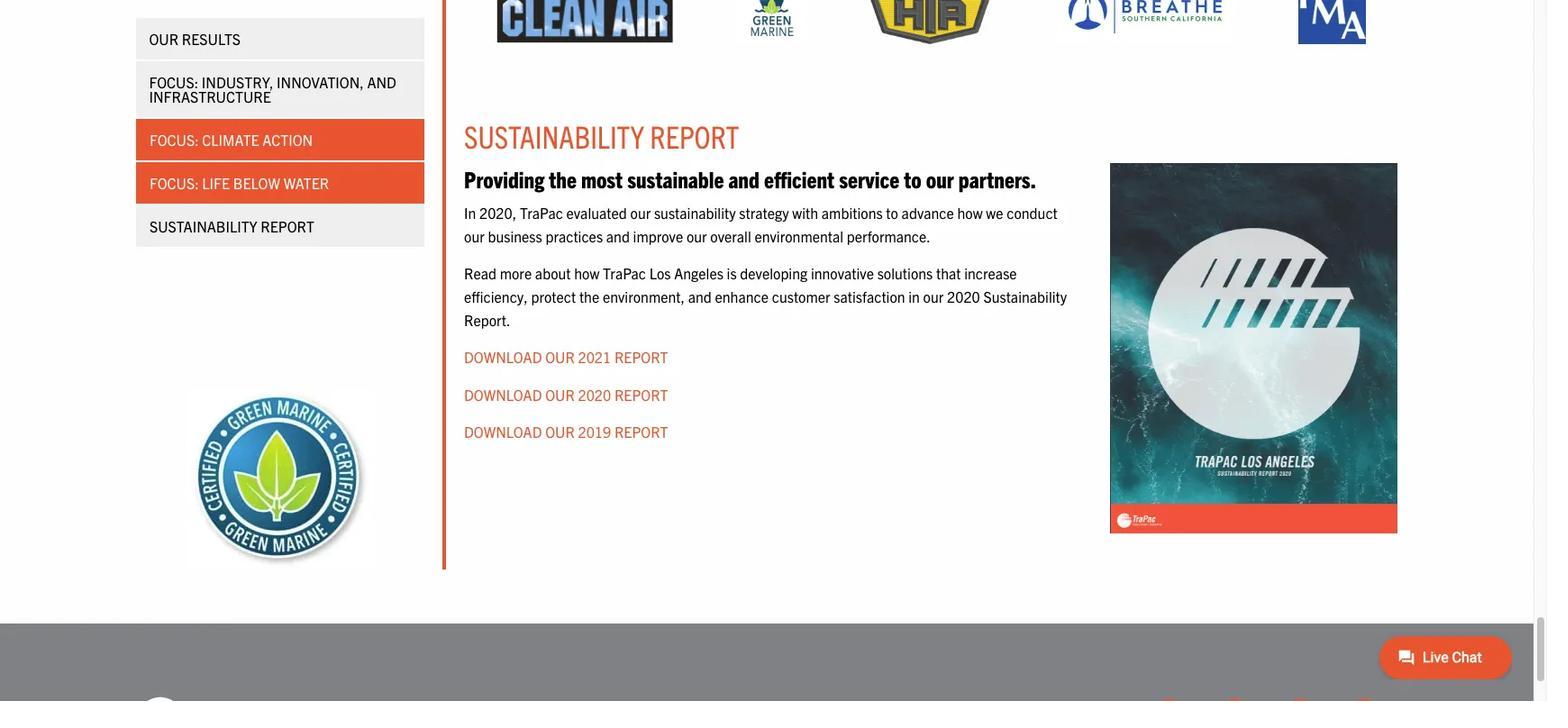 Task type: vqa. For each thing, say whether or not it's contained in the screenshot.
know
no



Task type: locate. For each thing, give the bounding box(es) containing it.
1 horizontal spatial trapac
[[603, 264, 646, 282]]

providing the most sustainable and efficient service to our partners.
[[464, 164, 1036, 193]]

in
[[464, 204, 476, 222]]

our down sustainability
[[687, 227, 707, 245]]

report for download our 2019 report
[[615, 423, 668, 441]]

report for download our 2020 report
[[615, 386, 668, 404]]

report right 2019
[[615, 423, 668, 441]]

0 horizontal spatial how
[[574, 264, 600, 282]]

our inside read more about how trapac los angeles is developing innovative solutions that increase efficiency, protect the environment, and enhance customer satisfaction in our 2020 sustainability report.
[[923, 287, 944, 306]]

1 horizontal spatial sustainability report
[[464, 116, 739, 155]]

our for download our 2019 report
[[545, 423, 575, 441]]

the right protect
[[579, 287, 600, 306]]

1 vertical spatial focus:
[[150, 131, 199, 149]]

report right 2021
[[615, 348, 668, 366]]

2020
[[947, 287, 980, 306], [578, 386, 611, 404]]

to up advance
[[904, 164, 922, 193]]

2 vertical spatial focus:
[[150, 174, 199, 192]]

0 vertical spatial download
[[464, 348, 542, 366]]

improve
[[633, 227, 683, 245]]

how left we on the right of the page
[[958, 204, 983, 222]]

download our 2021 report
[[464, 348, 668, 366]]

0 vertical spatial 2020
[[947, 287, 980, 306]]

enhance
[[715, 287, 769, 306]]

focus: left life
[[150, 174, 199, 192]]

3 focus: from the top
[[150, 174, 199, 192]]

1 horizontal spatial how
[[958, 204, 983, 222]]

trapac inside read more about how trapac los angeles is developing innovative solutions that increase efficiency, protect the environment, and enhance customer satisfaction in our 2020 sustainability report.
[[603, 264, 646, 282]]

0 vertical spatial to
[[904, 164, 922, 193]]

2 vertical spatial download
[[464, 423, 542, 441]]

3 download from the top
[[464, 423, 542, 441]]

strategy
[[739, 204, 789, 222]]

that
[[936, 264, 961, 282]]

satisfaction
[[834, 287, 905, 306]]

climate
[[202, 131, 259, 149]]

focus: for focus: industry, innovation, and infrastructure
[[150, 73, 199, 91]]

report.
[[464, 311, 511, 329]]

and
[[729, 164, 760, 193], [606, 227, 630, 245], [688, 287, 712, 306]]

more
[[500, 264, 532, 282]]

sustainability report
[[464, 116, 739, 155], [150, 217, 314, 235]]

2 vertical spatial and
[[688, 287, 712, 306]]

we
[[986, 204, 1004, 222]]

2020 up 2019
[[578, 386, 611, 404]]

1 download from the top
[[464, 348, 542, 366]]

trapac up environment,
[[603, 264, 646, 282]]

trapac up business
[[520, 204, 563, 222]]

1 vertical spatial how
[[574, 264, 600, 282]]

download down report.
[[464, 348, 542, 366]]

download up download our 2019 report
[[464, 386, 542, 404]]

1 horizontal spatial and
[[688, 287, 712, 306]]

2020 down that on the top right
[[947, 287, 980, 306]]

focus: inside "link"
[[150, 174, 199, 192]]

sustainability
[[464, 116, 644, 155], [150, 217, 257, 235]]

0 horizontal spatial 2020
[[578, 386, 611, 404]]

how
[[958, 204, 983, 222], [574, 264, 600, 282]]

environment,
[[603, 287, 685, 306]]

evaluated
[[566, 204, 627, 222]]

to up performance.
[[886, 204, 898, 222]]

and inside read more about how trapac los angeles is developing innovative solutions that increase efficiency, protect the environment, and enhance customer satisfaction in our 2020 sustainability report.
[[688, 287, 712, 306]]

2 horizontal spatial and
[[729, 164, 760, 193]]

our
[[150, 30, 179, 48], [545, 348, 575, 366], [545, 386, 575, 404], [545, 423, 575, 441]]

1 horizontal spatial the
[[579, 287, 600, 306]]

industry,
[[202, 73, 274, 91]]

most
[[581, 164, 623, 193]]

download our 2020 report link
[[464, 386, 668, 404]]

focus: inside focus: industry, innovation, and infrastructure
[[150, 73, 199, 91]]

and up strategy
[[729, 164, 760, 193]]

below
[[233, 174, 280, 192]]

1 horizontal spatial 2020
[[947, 287, 980, 306]]

focus: for focus: climate action
[[150, 131, 199, 149]]

0 horizontal spatial to
[[886, 204, 898, 222]]

focus: down our results
[[150, 73, 199, 91]]

the
[[549, 164, 577, 193], [579, 287, 600, 306]]

2 focus: from the top
[[150, 131, 199, 149]]

is
[[727, 264, 737, 282]]

0 vertical spatial sustainability
[[464, 116, 644, 155]]

sustainability report down focus: life below water
[[150, 217, 314, 235]]

0 horizontal spatial and
[[606, 227, 630, 245]]

and down evaluated
[[606, 227, 630, 245]]

trapac
[[520, 204, 563, 222], [603, 264, 646, 282]]

the left most
[[549, 164, 577, 193]]

focus:
[[150, 73, 199, 91], [150, 131, 199, 149], [150, 174, 199, 192]]

developing
[[740, 264, 808, 282]]

sustainability down life
[[150, 217, 257, 235]]

report up download our 2019 report link
[[615, 386, 668, 404]]

footer
[[0, 624, 1534, 701]]

1 vertical spatial trapac
[[603, 264, 646, 282]]

solutions
[[877, 264, 933, 282]]

0 vertical spatial how
[[958, 204, 983, 222]]

download
[[464, 348, 542, 366], [464, 386, 542, 404], [464, 423, 542, 441]]

our up download our 2019 report
[[545, 386, 575, 404]]

results
[[182, 30, 241, 48]]

1 focus: from the top
[[150, 73, 199, 91]]

1 vertical spatial download
[[464, 386, 542, 404]]

to
[[904, 164, 922, 193], [886, 204, 898, 222]]

innovative
[[811, 264, 874, 282]]

1 vertical spatial to
[[886, 204, 898, 222]]

1 vertical spatial and
[[606, 227, 630, 245]]

sustainable
[[627, 164, 724, 193]]

sustainability up most
[[464, 116, 644, 155]]

our results link
[[136, 18, 424, 59]]

download down the download our 2020 report
[[464, 423, 542, 441]]

focus: climate action link
[[136, 119, 424, 160]]

2 download from the top
[[464, 386, 542, 404]]

our right in
[[923, 287, 944, 306]]

focus: left climate
[[150, 131, 199, 149]]

1 vertical spatial the
[[579, 287, 600, 306]]

0 vertical spatial trapac
[[520, 204, 563, 222]]

sustainability report up most
[[464, 116, 739, 155]]

efficiency,
[[464, 287, 528, 306]]

1 vertical spatial sustainability
[[150, 217, 257, 235]]

how right about in the top left of the page
[[574, 264, 600, 282]]

0 horizontal spatial the
[[549, 164, 577, 193]]

0 horizontal spatial trapac
[[520, 204, 563, 222]]

and down angeles
[[688, 287, 712, 306]]

0 vertical spatial focus:
[[150, 73, 199, 91]]

1 horizontal spatial sustainability
[[464, 116, 644, 155]]

action
[[263, 131, 313, 149]]

and for sustainability
[[606, 227, 630, 245]]

providing
[[464, 164, 545, 193]]

protect
[[531, 287, 576, 306]]

download for download our 2020 report
[[464, 386, 542, 404]]

our
[[926, 164, 954, 193], [630, 204, 651, 222], [464, 227, 485, 245], [687, 227, 707, 245], [923, 287, 944, 306]]

and inside in 2020, trapac evaluated our sustainability strategy with ambitions to advance how we conduct our business practices and improve our overall environmental performance.
[[606, 227, 630, 245]]

download for download our 2019 report
[[464, 423, 542, 441]]

2020 inside read more about how trapac los angeles is developing innovative solutions that increase efficiency, protect the environment, and enhance customer satisfaction in our 2020 sustainability report.
[[947, 287, 980, 306]]

1 vertical spatial sustainability report
[[150, 217, 314, 235]]

our down in
[[464, 227, 485, 245]]

environmental
[[755, 227, 844, 245]]

report
[[650, 116, 739, 155], [261, 217, 314, 235], [615, 348, 668, 366], [615, 386, 668, 404], [615, 423, 668, 441]]

partners.
[[959, 164, 1036, 193]]

focus: climate action
[[150, 131, 313, 149]]

our left 2021
[[545, 348, 575, 366]]

our left 2019
[[545, 423, 575, 441]]

to inside in 2020, trapac evaluated our sustainability strategy with ambitions to advance how we conduct our business practices and improve our overall environmental performance.
[[886, 204, 898, 222]]



Task type: describe. For each thing, give the bounding box(es) containing it.
trapac inside in 2020, trapac evaluated our sustainability strategy with ambitions to advance how we conduct our business practices and improve our overall environmental performance.
[[520, 204, 563, 222]]

practices
[[546, 227, 603, 245]]

our for download our 2021 report
[[545, 348, 575, 366]]

focus: for focus: life below water
[[150, 174, 199, 192]]

the inside read more about how trapac los angeles is developing innovative solutions that increase efficiency, protect the environment, and enhance customer satisfaction in our 2020 sustainability report.
[[579, 287, 600, 306]]

focus: life below water
[[150, 174, 329, 192]]

overall
[[710, 227, 751, 245]]

about
[[535, 264, 571, 282]]

sustainability report link
[[136, 205, 424, 247]]

our up improve
[[630, 204, 651, 222]]

report down the focus: life below water "link"
[[261, 217, 314, 235]]

download for download our 2021 report
[[464, 348, 542, 366]]

2020,
[[479, 204, 517, 222]]

service
[[839, 164, 900, 193]]

0 vertical spatial and
[[729, 164, 760, 193]]

how inside read more about how trapac los angeles is developing innovative solutions that increase efficiency, protect the environment, and enhance customer satisfaction in our 2020 sustainability report.
[[574, 264, 600, 282]]

2019
[[578, 423, 611, 441]]

read
[[464, 264, 497, 282]]

increase
[[965, 264, 1017, 282]]

0 horizontal spatial sustainability report
[[150, 217, 314, 235]]

corporate image
[[136, 696, 271, 701]]

0 horizontal spatial sustainability
[[150, 217, 257, 235]]

our for download our 2020 report
[[545, 386, 575, 404]]

1 horizontal spatial to
[[904, 164, 922, 193]]

infrastructure
[[150, 87, 272, 105]]

how inside in 2020, trapac evaluated our sustainability strategy with ambitions to advance how we conduct our business practices and improve our overall environmental performance.
[[958, 204, 983, 222]]

los
[[650, 264, 671, 282]]

business
[[488, 227, 542, 245]]

1 vertical spatial 2020
[[578, 386, 611, 404]]

read more about how trapac los angeles is developing innovative solutions that increase efficiency, protect the environment, and enhance customer satisfaction in our 2020 sustainability report.
[[464, 264, 1067, 329]]

download our 2021 report link
[[464, 348, 668, 366]]

focus: industry, innovation, and infrastructure link
[[136, 61, 424, 117]]

and
[[368, 73, 397, 91]]

2021
[[578, 348, 611, 366]]

advance
[[902, 204, 954, 222]]

download our 2020 report
[[464, 386, 668, 404]]

our left results
[[150, 30, 179, 48]]

report up sustainable
[[650, 116, 739, 155]]

focus: industry, innovation, and infrastructure
[[150, 73, 397, 105]]

efficient
[[764, 164, 835, 193]]

in 2020, trapac evaluated our sustainability strategy with ambitions to advance how we conduct our business practices and improve our overall environmental performance.
[[464, 204, 1058, 245]]

sustainability
[[984, 287, 1067, 306]]

our up advance
[[926, 164, 954, 193]]

water
[[284, 174, 329, 192]]

0 vertical spatial sustainability report
[[464, 116, 739, 155]]

download our 2019 report
[[464, 423, 668, 441]]

angeles
[[674, 264, 724, 282]]

and for los
[[688, 287, 712, 306]]

performance.
[[847, 227, 931, 245]]

with
[[792, 204, 818, 222]]

0 vertical spatial the
[[549, 164, 577, 193]]

life
[[202, 174, 230, 192]]

focus: life below water link
[[136, 162, 424, 204]]

in
[[909, 287, 920, 306]]

sustainability
[[654, 204, 736, 222]]

download our 2019 report link
[[464, 423, 668, 441]]

our results
[[150, 30, 241, 48]]

ambitions
[[822, 204, 883, 222]]

report for download our 2021 report
[[615, 348, 668, 366]]

customer
[[772, 287, 831, 306]]

innovation,
[[277, 73, 364, 91]]

conduct
[[1007, 204, 1058, 222]]



